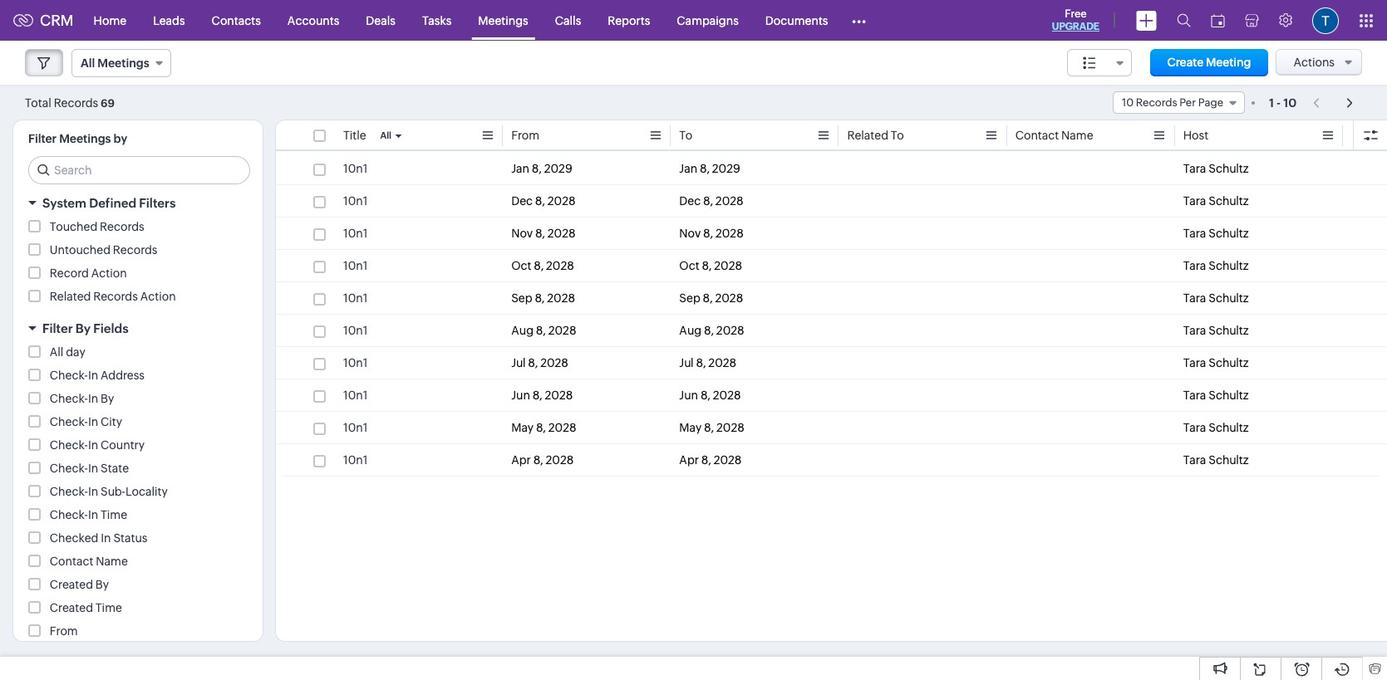 Task type: locate. For each thing, give the bounding box(es) containing it.
0 horizontal spatial apr 8, 2028
[[511, 454, 574, 467]]

schultz for aug 8, 2028
[[1209, 324, 1249, 337]]

check- down the check-in by
[[50, 416, 88, 429]]

check- down all day
[[50, 369, 88, 382]]

1 horizontal spatial dec
[[679, 195, 701, 208]]

1 created from the top
[[50, 579, 93, 592]]

check-in time
[[50, 509, 127, 522]]

filter up all day
[[42, 322, 73, 336]]

10n1 link for apr 8, 2028
[[343, 452, 368, 469]]

tara for may 8, 2028
[[1184, 421, 1206, 435]]

in up 'checked in status'
[[88, 509, 98, 522]]

tara schultz
[[1184, 162, 1249, 175], [1184, 195, 1249, 208], [1184, 227, 1249, 240], [1184, 259, 1249, 273], [1184, 292, 1249, 305], [1184, 324, 1249, 337], [1184, 357, 1249, 370], [1184, 389, 1249, 402], [1184, 421, 1249, 435], [1184, 454, 1249, 467]]

1 dec from the left
[[511, 195, 533, 208]]

2 vertical spatial by
[[95, 579, 109, 592]]

3 tara schultz from the top
[[1184, 227, 1249, 240]]

4 tara from the top
[[1184, 259, 1206, 273]]

contact name
[[1015, 129, 1094, 142], [50, 555, 128, 569]]

1 horizontal spatial oct 8, 2028
[[679, 259, 742, 273]]

schultz for nov 8, 2028
[[1209, 227, 1249, 240]]

1 10n1 link from the top
[[343, 160, 368, 177]]

calls
[[555, 14, 581, 27]]

oct
[[511, 259, 532, 273], [679, 259, 700, 273]]

records inside field
[[1136, 96, 1178, 109]]

7 tara schultz from the top
[[1184, 357, 1249, 370]]

dec
[[511, 195, 533, 208], [679, 195, 701, 208]]

created by
[[50, 579, 109, 592]]

7 check- from the top
[[50, 509, 88, 522]]

profile element
[[1303, 0, 1349, 40]]

jul 8, 2028
[[511, 357, 569, 370], [679, 357, 737, 370]]

all right title
[[380, 131, 392, 140]]

9 tara schultz from the top
[[1184, 421, 1249, 435]]

schultz for jan 8, 2029
[[1209, 162, 1249, 175]]

0 horizontal spatial aug
[[511, 324, 534, 337]]

2028
[[548, 195, 576, 208], [716, 195, 744, 208], [548, 227, 576, 240], [716, 227, 744, 240], [546, 259, 574, 273], [714, 259, 742, 273], [547, 292, 575, 305], [715, 292, 743, 305], [548, 324, 576, 337], [716, 324, 745, 337], [540, 357, 569, 370], [708, 357, 737, 370], [545, 389, 573, 402], [713, 389, 741, 402], [548, 421, 577, 435], [716, 421, 745, 435], [546, 454, 574, 467], [714, 454, 742, 467]]

filter by fields button
[[13, 314, 263, 343]]

1 vertical spatial name
[[96, 555, 128, 569]]

city
[[101, 416, 122, 429]]

tara for dec 8, 2028
[[1184, 195, 1206, 208]]

4 check- from the top
[[50, 439, 88, 452]]

8 tara from the top
[[1184, 389, 1206, 402]]

1 horizontal spatial aug 8, 2028
[[679, 324, 745, 337]]

action up filter by fields dropdown button
[[140, 290, 176, 303]]

by up the created time in the left of the page
[[95, 579, 109, 592]]

in down the check-in address
[[88, 392, 98, 406]]

2 horizontal spatial all
[[380, 131, 392, 140]]

1 jul 8, 2028 from the left
[[511, 357, 569, 370]]

1 horizontal spatial aug
[[679, 324, 702, 337]]

2 10n1 from the top
[[343, 195, 368, 208]]

0 horizontal spatial 10
[[1122, 96, 1134, 109]]

1 jan from the left
[[511, 162, 530, 175]]

0 horizontal spatial nov
[[511, 227, 533, 240]]

0 horizontal spatial jan
[[511, 162, 530, 175]]

records left per
[[1136, 96, 1178, 109]]

by up the day
[[76, 322, 91, 336]]

0 vertical spatial time
[[101, 509, 127, 522]]

schultz
[[1209, 162, 1249, 175], [1209, 195, 1249, 208], [1209, 227, 1249, 240], [1209, 259, 1249, 273], [1209, 292, 1249, 305], [1209, 324, 1249, 337], [1209, 357, 1249, 370], [1209, 389, 1249, 402], [1209, 421, 1249, 435], [1209, 454, 1249, 467]]

1 horizontal spatial sep
[[679, 292, 701, 305]]

0 horizontal spatial jul 8, 2028
[[511, 357, 569, 370]]

1 horizontal spatial jul
[[679, 357, 694, 370]]

1 horizontal spatial may
[[679, 421, 702, 435]]

2 aug 8, 2028 from the left
[[679, 324, 745, 337]]

sep
[[511, 292, 533, 305], [679, 292, 701, 305]]

2 nov from the left
[[679, 227, 701, 240]]

1 horizontal spatial sep 8, 2028
[[679, 292, 743, 305]]

10 tara schultz from the top
[[1184, 454, 1249, 467]]

records up fields
[[93, 290, 138, 303]]

home
[[94, 14, 126, 27]]

0 horizontal spatial dec
[[511, 195, 533, 208]]

created
[[50, 579, 93, 592], [50, 602, 93, 615]]

all left the day
[[50, 346, 64, 359]]

check- down the check-in city
[[50, 439, 88, 452]]

related for related records action
[[50, 290, 91, 303]]

check-
[[50, 369, 88, 382], [50, 392, 88, 406], [50, 416, 88, 429], [50, 439, 88, 452], [50, 462, 88, 475], [50, 485, 88, 499], [50, 509, 88, 522]]

10n1 for sep
[[343, 292, 368, 305]]

created for created by
[[50, 579, 93, 592]]

0 vertical spatial action
[[91, 267, 127, 280]]

3 check- from the top
[[50, 416, 88, 429]]

aug 8, 2028
[[511, 324, 576, 337], [679, 324, 745, 337]]

2 check- from the top
[[50, 392, 88, 406]]

1 vertical spatial action
[[140, 290, 176, 303]]

1 horizontal spatial nov
[[679, 227, 701, 240]]

1 horizontal spatial jun
[[679, 389, 698, 402]]

6 check- from the top
[[50, 485, 88, 499]]

0 horizontal spatial jun
[[511, 389, 530, 402]]

check-in state
[[50, 462, 129, 475]]

filter inside dropdown button
[[42, 322, 73, 336]]

2 may from the left
[[679, 421, 702, 435]]

action up related records action
[[91, 267, 127, 280]]

may
[[511, 421, 534, 435], [679, 421, 702, 435]]

name
[[1062, 129, 1094, 142], [96, 555, 128, 569]]

10n1 for jan
[[343, 162, 368, 175]]

meetings left calls on the top
[[478, 14, 528, 27]]

7 schultz from the top
[[1209, 357, 1249, 370]]

0 horizontal spatial all
[[50, 346, 64, 359]]

8 schultz from the top
[[1209, 389, 1249, 402]]

schultz for jun 8, 2028
[[1209, 389, 1249, 402]]

1 vertical spatial meetings
[[98, 57, 149, 70]]

check- up check-in time
[[50, 485, 88, 499]]

schultz for apr 8, 2028
[[1209, 454, 1249, 467]]

check- up the check-in city
[[50, 392, 88, 406]]

schultz for sep 8, 2028
[[1209, 292, 1249, 305]]

10 schultz from the top
[[1209, 454, 1249, 467]]

1 - 10
[[1269, 96, 1297, 109]]

10
[[1284, 96, 1297, 109], [1122, 96, 1134, 109]]

by up city
[[101, 392, 114, 406]]

6 tara schultz from the top
[[1184, 324, 1249, 337]]

1 horizontal spatial name
[[1062, 129, 1094, 142]]

1 horizontal spatial 10
[[1284, 96, 1297, 109]]

meetings up the 69
[[98, 57, 149, 70]]

1 vertical spatial from
[[50, 625, 78, 638]]

check- for check-in city
[[50, 416, 88, 429]]

9 tara from the top
[[1184, 421, 1206, 435]]

row group
[[276, 153, 1387, 477]]

3 10n1 from the top
[[343, 227, 368, 240]]

dec 8, 2028
[[511, 195, 576, 208], [679, 195, 744, 208]]

records down touched records
[[113, 244, 157, 257]]

all inside field
[[81, 57, 95, 70]]

tara schultz for jul 8, 2028
[[1184, 357, 1249, 370]]

5 schultz from the top
[[1209, 292, 1249, 305]]

create
[[1167, 56, 1204, 69]]

all up total records 69
[[81, 57, 95, 70]]

create menu element
[[1126, 0, 1167, 40]]

action
[[91, 267, 127, 280], [140, 290, 176, 303]]

0 horizontal spatial name
[[96, 555, 128, 569]]

create menu image
[[1136, 10, 1157, 30]]

free upgrade
[[1052, 7, 1100, 32]]

10n1 link for jul 8, 2028
[[343, 355, 368, 372]]

10n1 link
[[343, 160, 368, 177], [343, 193, 368, 209], [343, 225, 368, 242], [343, 258, 368, 274], [343, 290, 368, 307], [343, 323, 368, 339], [343, 355, 368, 372], [343, 387, 368, 404], [343, 420, 368, 436], [343, 452, 368, 469]]

by
[[76, 322, 91, 336], [101, 392, 114, 406], [95, 579, 109, 592]]

2 apr 8, 2028 from the left
[[679, 454, 742, 467]]

meetings inside field
[[98, 57, 149, 70]]

tara for oct 8, 2028
[[1184, 259, 1206, 273]]

in left sub-
[[88, 485, 98, 499]]

10n1 link for aug 8, 2028
[[343, 323, 368, 339]]

2 schultz from the top
[[1209, 195, 1249, 208]]

jan 8, 2029
[[511, 162, 573, 175], [679, 162, 741, 175]]

oct 8, 2028
[[511, 259, 574, 273], [679, 259, 742, 273]]

meetings left by
[[59, 132, 111, 145]]

10n1 for aug
[[343, 324, 368, 337]]

7 10n1 link from the top
[[343, 355, 368, 372]]

10n1 for nov
[[343, 227, 368, 240]]

2 tara schultz from the top
[[1184, 195, 1249, 208]]

to
[[679, 129, 693, 142], [891, 129, 904, 142]]

all for all day
[[50, 346, 64, 359]]

all
[[81, 57, 95, 70], [380, 131, 392, 140], [50, 346, 64, 359]]

records left the 69
[[54, 96, 98, 109]]

record
[[50, 267, 89, 280]]

by
[[114, 132, 127, 145]]

filter for filter meetings by
[[28, 132, 57, 145]]

10n1 for jun
[[343, 389, 368, 402]]

10n1 for may
[[343, 421, 368, 435]]

2 jul from the left
[[679, 357, 694, 370]]

1 horizontal spatial jun 8, 2028
[[679, 389, 741, 402]]

0 vertical spatial filter
[[28, 132, 57, 145]]

0 horizontal spatial to
[[679, 129, 693, 142]]

upgrade
[[1052, 21, 1100, 32]]

7 10n1 from the top
[[343, 357, 368, 370]]

reports link
[[595, 0, 664, 40]]

meetings
[[478, 14, 528, 27], [98, 57, 149, 70], [59, 132, 111, 145]]

records down the defined
[[100, 220, 144, 234]]

in left city
[[88, 416, 98, 429]]

1 horizontal spatial oct
[[679, 259, 700, 273]]

by inside filter by fields dropdown button
[[76, 322, 91, 336]]

filter down total
[[28, 132, 57, 145]]

8 tara schultz from the top
[[1184, 389, 1249, 402]]

0 horizontal spatial from
[[50, 625, 78, 638]]

0 vertical spatial related
[[847, 129, 889, 142]]

1 schultz from the top
[[1209, 162, 1249, 175]]

1 horizontal spatial action
[[140, 290, 176, 303]]

6 10n1 from the top
[[343, 324, 368, 337]]

contact
[[1015, 129, 1059, 142], [50, 555, 93, 569]]

6 tara from the top
[[1184, 324, 1206, 337]]

tara schultz for nov 8, 2028
[[1184, 227, 1249, 240]]

all for all
[[380, 131, 392, 140]]

9 10n1 from the top
[[343, 421, 368, 435]]

0 vertical spatial name
[[1062, 129, 1094, 142]]

1 vertical spatial all
[[380, 131, 392, 140]]

created up the created time in the left of the page
[[50, 579, 93, 592]]

0 horizontal spatial jan 8, 2029
[[511, 162, 573, 175]]

1 horizontal spatial all
[[81, 57, 95, 70]]

0 vertical spatial contact
[[1015, 129, 1059, 142]]

related
[[847, 129, 889, 142], [50, 290, 91, 303]]

6 schultz from the top
[[1209, 324, 1249, 337]]

0 horizontal spatial aug 8, 2028
[[511, 324, 576, 337]]

1 horizontal spatial apr
[[679, 454, 699, 467]]

1 vertical spatial created
[[50, 602, 93, 615]]

1 horizontal spatial 2029
[[712, 162, 741, 175]]

in left 'state'
[[88, 462, 98, 475]]

2 created from the top
[[50, 602, 93, 615]]

1 jun 8, 2028 from the left
[[511, 389, 573, 402]]

nov
[[511, 227, 533, 240], [679, 227, 701, 240]]

10 left per
[[1122, 96, 1134, 109]]

4 10n1 link from the top
[[343, 258, 368, 274]]

1 horizontal spatial jan
[[679, 162, 698, 175]]

0 horizontal spatial contact name
[[50, 555, 128, 569]]

record action
[[50, 267, 127, 280]]

check- for check-in country
[[50, 439, 88, 452]]

1 vertical spatial contact name
[[50, 555, 128, 569]]

row group containing 10n1
[[276, 153, 1387, 477]]

10n1 for jul
[[343, 357, 368, 370]]

0 vertical spatial created
[[50, 579, 93, 592]]

2 dec 8, 2028 from the left
[[679, 195, 744, 208]]

0 horizontal spatial oct 8, 2028
[[511, 259, 574, 273]]

None field
[[1067, 49, 1132, 76]]

0 horizontal spatial may
[[511, 421, 534, 435]]

0 horizontal spatial jul
[[511, 357, 526, 370]]

2 jul 8, 2028 from the left
[[679, 357, 737, 370]]

check-in city
[[50, 416, 122, 429]]

0 vertical spatial from
[[511, 129, 540, 142]]

0 vertical spatial by
[[76, 322, 91, 336]]

2029
[[544, 162, 573, 175], [712, 162, 741, 175]]

meetings for all meetings
[[98, 57, 149, 70]]

sub-
[[101, 485, 125, 499]]

6 10n1 link from the top
[[343, 323, 368, 339]]

locality
[[125, 485, 168, 499]]

0 horizontal spatial dec 8, 2028
[[511, 195, 576, 208]]

10 10n1 link from the top
[[343, 452, 368, 469]]

8 10n1 from the top
[[343, 389, 368, 402]]

7 tara from the top
[[1184, 357, 1206, 370]]

1 horizontal spatial jul 8, 2028
[[679, 357, 737, 370]]

all meetings
[[81, 57, 149, 70]]

in up "check-in state"
[[88, 439, 98, 452]]

0 horizontal spatial sep
[[511, 292, 533, 305]]

check- up checked
[[50, 509, 88, 522]]

5 10n1 from the top
[[343, 292, 368, 305]]

2 vertical spatial all
[[50, 346, 64, 359]]

10 tara from the top
[[1184, 454, 1206, 467]]

time
[[101, 509, 127, 522], [95, 602, 122, 615]]

2 jun from the left
[[679, 389, 698, 402]]

5 tara from the top
[[1184, 292, 1206, 305]]

meeting
[[1206, 56, 1251, 69]]

4 10n1 from the top
[[343, 259, 368, 273]]

country
[[101, 439, 145, 452]]

apr 8, 2028
[[511, 454, 574, 467], [679, 454, 742, 467]]

created down created by
[[50, 602, 93, 615]]

records for untouched
[[113, 244, 157, 257]]

1 vertical spatial filter
[[42, 322, 73, 336]]

1 sep from the left
[[511, 292, 533, 305]]

1 tara from the top
[[1184, 162, 1206, 175]]

10 right -
[[1284, 96, 1297, 109]]

0 horizontal spatial may 8, 2028
[[511, 421, 577, 435]]

contact name down size icon
[[1015, 129, 1094, 142]]

aug
[[511, 324, 534, 337], [679, 324, 702, 337]]

10 inside field
[[1122, 96, 1134, 109]]

0 horizontal spatial oct
[[511, 259, 532, 273]]

1 horizontal spatial jan 8, 2029
[[679, 162, 741, 175]]

time down created by
[[95, 602, 122, 615]]

name down 'checked in status'
[[96, 555, 128, 569]]

in for sub-
[[88, 485, 98, 499]]

tara schultz for dec 8, 2028
[[1184, 195, 1249, 208]]

8 10n1 link from the top
[[343, 387, 368, 404]]

1 tara schultz from the top
[[1184, 162, 1249, 175]]

0 horizontal spatial 2029
[[544, 162, 573, 175]]

in for time
[[88, 509, 98, 522]]

1 horizontal spatial apr 8, 2028
[[679, 454, 742, 467]]

name down size icon
[[1062, 129, 1094, 142]]

10n1 link for nov 8, 2028
[[343, 225, 368, 242]]

5 tara schultz from the top
[[1184, 292, 1249, 305]]

5 10n1 link from the top
[[343, 290, 368, 307]]

0 vertical spatial all
[[81, 57, 95, 70]]

1 horizontal spatial to
[[891, 129, 904, 142]]

related for related to
[[847, 129, 889, 142]]

0 horizontal spatial apr
[[511, 454, 531, 467]]

2 nov 8, 2028 from the left
[[679, 227, 744, 240]]

1 horizontal spatial dec 8, 2028
[[679, 195, 744, 208]]

1 10n1 from the top
[[343, 162, 368, 175]]

9 10n1 link from the top
[[343, 420, 368, 436]]

schultz for dec 8, 2028
[[1209, 195, 1249, 208]]

tara for jul 8, 2028
[[1184, 357, 1206, 370]]

1 apr from the left
[[511, 454, 531, 467]]

0 vertical spatial contact name
[[1015, 129, 1094, 142]]

5 check- from the top
[[50, 462, 88, 475]]

1 check- from the top
[[50, 369, 88, 382]]

3 schultz from the top
[[1209, 227, 1249, 240]]

host
[[1184, 129, 1209, 142]]

tara
[[1184, 162, 1206, 175], [1184, 195, 1206, 208], [1184, 227, 1206, 240], [1184, 259, 1206, 273], [1184, 292, 1206, 305], [1184, 324, 1206, 337], [1184, 357, 1206, 370], [1184, 389, 1206, 402], [1184, 421, 1206, 435], [1184, 454, 1206, 467]]

2 10n1 link from the top
[[343, 193, 368, 209]]

1 horizontal spatial related
[[847, 129, 889, 142]]

1 vertical spatial contact
[[50, 555, 93, 569]]

1 sep 8, 2028 from the left
[[511, 292, 575, 305]]

tara for jun 8, 2028
[[1184, 389, 1206, 402]]

1 vertical spatial related
[[50, 290, 91, 303]]

0 horizontal spatial sep 8, 2028
[[511, 292, 575, 305]]

1 to from the left
[[679, 129, 693, 142]]

check- for check-in time
[[50, 509, 88, 522]]

1 dec 8, 2028 from the left
[[511, 195, 576, 208]]

jan
[[511, 162, 530, 175], [679, 162, 698, 175]]

1 horizontal spatial nov 8, 2028
[[679, 227, 744, 240]]

3 tara from the top
[[1184, 227, 1206, 240]]

2 vertical spatial meetings
[[59, 132, 111, 145]]

0 horizontal spatial nov 8, 2028
[[511, 227, 576, 240]]

10 10n1 from the top
[[343, 454, 368, 467]]

3 10n1 link from the top
[[343, 225, 368, 242]]

0 horizontal spatial related
[[50, 290, 91, 303]]

tara schultz for oct 8, 2028
[[1184, 259, 1249, 273]]

0 horizontal spatial jun 8, 2028
[[511, 389, 573, 402]]

jun
[[511, 389, 530, 402], [679, 389, 698, 402]]

2 tara from the top
[[1184, 195, 1206, 208]]

search element
[[1167, 0, 1201, 41]]

in
[[88, 369, 98, 382], [88, 392, 98, 406], [88, 416, 98, 429], [88, 439, 98, 452], [88, 462, 98, 475], [88, 485, 98, 499], [88, 509, 98, 522], [101, 532, 111, 545]]

4 schultz from the top
[[1209, 259, 1249, 273]]

1 horizontal spatial may 8, 2028
[[679, 421, 745, 435]]

apr
[[511, 454, 531, 467], [679, 454, 699, 467]]

calendar image
[[1211, 14, 1225, 27]]

contact name up created by
[[50, 555, 128, 569]]

time down sub-
[[101, 509, 127, 522]]

actions
[[1294, 56, 1335, 69]]

2 sep from the left
[[679, 292, 701, 305]]

9 schultz from the top
[[1209, 421, 1249, 435]]

tara schultz for jan 8, 2029
[[1184, 162, 1249, 175]]

untouched
[[50, 244, 111, 257]]

may 8, 2028
[[511, 421, 577, 435], [679, 421, 745, 435]]

created time
[[50, 602, 122, 615]]

check- down check-in country
[[50, 462, 88, 475]]

profile image
[[1313, 7, 1339, 34]]

in up the check-in by
[[88, 369, 98, 382]]

by for created
[[95, 579, 109, 592]]

in left status
[[101, 532, 111, 545]]

jul
[[511, 357, 526, 370], [679, 357, 694, 370]]

4 tara schultz from the top
[[1184, 259, 1249, 273]]



Task type: vqa. For each thing, say whether or not it's contained in the screenshot.
topmost ACTION
yes



Task type: describe. For each thing, give the bounding box(es) containing it.
2 2029 from the left
[[712, 162, 741, 175]]

10n1 link for may 8, 2028
[[343, 420, 368, 436]]

in for city
[[88, 416, 98, 429]]

accounts
[[287, 14, 339, 27]]

documents link
[[752, 0, 842, 40]]

contacts link
[[198, 0, 274, 40]]

2 to from the left
[[891, 129, 904, 142]]

check- for check-in sub-locality
[[50, 485, 88, 499]]

2 jun 8, 2028 from the left
[[679, 389, 741, 402]]

Search text field
[[29, 157, 249, 184]]

records for 10
[[1136, 96, 1178, 109]]

total records 69
[[25, 96, 115, 109]]

1 jun from the left
[[511, 389, 530, 402]]

touched
[[50, 220, 97, 234]]

2 sep 8, 2028 from the left
[[679, 292, 743, 305]]

tara for apr 8, 2028
[[1184, 454, 1206, 467]]

home link
[[80, 0, 140, 40]]

search image
[[1177, 13, 1191, 27]]

69
[[101, 97, 115, 109]]

per
[[1180, 96, 1196, 109]]

2 oct from the left
[[679, 259, 700, 273]]

tara schultz for aug 8, 2028
[[1184, 324, 1249, 337]]

check-in sub-locality
[[50, 485, 168, 499]]

1 oct 8, 2028 from the left
[[511, 259, 574, 273]]

check-in country
[[50, 439, 145, 452]]

10 Records Per Page field
[[1113, 91, 1245, 114]]

documents
[[765, 14, 828, 27]]

campaigns
[[677, 14, 739, 27]]

system defined filters
[[42, 196, 176, 210]]

create meeting
[[1167, 56, 1251, 69]]

1 nov from the left
[[511, 227, 533, 240]]

1 jul from the left
[[511, 357, 526, 370]]

2 jan 8, 2029 from the left
[[679, 162, 741, 175]]

records for touched
[[100, 220, 144, 234]]

tara schultz for sep 8, 2028
[[1184, 292, 1249, 305]]

in for address
[[88, 369, 98, 382]]

10 records per page
[[1122, 96, 1224, 109]]

1 aug 8, 2028 from the left
[[511, 324, 576, 337]]

10n1 link for oct 8, 2028
[[343, 258, 368, 274]]

campaigns link
[[664, 0, 752, 40]]

1 may 8, 2028 from the left
[[511, 421, 577, 435]]

10n1 link for jun 8, 2028
[[343, 387, 368, 404]]

reports
[[608, 14, 650, 27]]

1 apr 8, 2028 from the left
[[511, 454, 574, 467]]

tara for sep 8, 2028
[[1184, 292, 1206, 305]]

2 aug from the left
[[679, 324, 702, 337]]

contacts
[[212, 14, 261, 27]]

1 horizontal spatial from
[[511, 129, 540, 142]]

schultz for oct 8, 2028
[[1209, 259, 1249, 273]]

leads link
[[140, 0, 198, 40]]

filter for filter by fields
[[42, 322, 73, 336]]

2 jan from the left
[[679, 162, 698, 175]]

all day
[[50, 346, 85, 359]]

untouched records
[[50, 244, 157, 257]]

schultz for jul 8, 2028
[[1209, 357, 1249, 370]]

All Meetings field
[[71, 49, 171, 77]]

0 horizontal spatial contact
[[50, 555, 93, 569]]

calls link
[[542, 0, 595, 40]]

0 horizontal spatial action
[[91, 267, 127, 280]]

1 may from the left
[[511, 421, 534, 435]]

address
[[101, 369, 145, 382]]

2 dec from the left
[[679, 195, 701, 208]]

1 horizontal spatial contact name
[[1015, 129, 1094, 142]]

schultz for may 8, 2028
[[1209, 421, 1249, 435]]

deals link
[[353, 0, 409, 40]]

-
[[1277, 96, 1281, 109]]

in for country
[[88, 439, 98, 452]]

2 apr from the left
[[679, 454, 699, 467]]

leads
[[153, 14, 185, 27]]

tara schultz for apr 8, 2028
[[1184, 454, 1249, 467]]

in for by
[[88, 392, 98, 406]]

in for status
[[101, 532, 111, 545]]

2 may 8, 2028 from the left
[[679, 421, 745, 435]]

related to
[[847, 129, 904, 142]]

system
[[42, 196, 86, 210]]

by for filter
[[76, 322, 91, 336]]

meetings for filter meetings by
[[59, 132, 111, 145]]

check- for check-in by
[[50, 392, 88, 406]]

2 oct 8, 2028 from the left
[[679, 259, 742, 273]]

tasks link
[[409, 0, 465, 40]]

tara schultz for may 8, 2028
[[1184, 421, 1249, 435]]

10n1 for apr
[[343, 454, 368, 467]]

1 vertical spatial time
[[95, 602, 122, 615]]

records for related
[[93, 290, 138, 303]]

10n1 for oct
[[343, 259, 368, 273]]

1 2029 from the left
[[544, 162, 573, 175]]

defined
[[89, 196, 136, 210]]

day
[[66, 346, 85, 359]]

page
[[1198, 96, 1224, 109]]

total
[[25, 96, 51, 109]]

1 horizontal spatial contact
[[1015, 129, 1059, 142]]

state
[[101, 462, 129, 475]]

meetings link
[[465, 0, 542, 40]]

status
[[113, 532, 148, 545]]

1 oct from the left
[[511, 259, 532, 273]]

check-in by
[[50, 392, 114, 406]]

0 vertical spatial meetings
[[478, 14, 528, 27]]

crm link
[[13, 12, 74, 29]]

touched records
[[50, 220, 144, 234]]

size image
[[1083, 56, 1096, 71]]

fields
[[93, 322, 129, 336]]

accounts link
[[274, 0, 353, 40]]

in for state
[[88, 462, 98, 475]]

tara schultz for jun 8, 2028
[[1184, 389, 1249, 402]]

tasks
[[422, 14, 452, 27]]

10n1 link for sep 8, 2028
[[343, 290, 368, 307]]

filters
[[139, 196, 176, 210]]

tara for aug 8, 2028
[[1184, 324, 1206, 337]]

system defined filters button
[[13, 189, 263, 218]]

1 aug from the left
[[511, 324, 534, 337]]

checked in status
[[50, 532, 148, 545]]

check- for check-in address
[[50, 369, 88, 382]]

create meeting button
[[1151, 49, 1268, 76]]

tara for nov 8, 2028
[[1184, 227, 1206, 240]]

related records action
[[50, 290, 176, 303]]

records for total
[[54, 96, 98, 109]]

free
[[1065, 7, 1087, 20]]

10n1 link for dec 8, 2028
[[343, 193, 368, 209]]

1 nov 8, 2028 from the left
[[511, 227, 576, 240]]

created for created time
[[50, 602, 93, 615]]

crm
[[40, 12, 74, 29]]

title
[[343, 129, 366, 142]]

10n1 for dec
[[343, 195, 368, 208]]

1 vertical spatial by
[[101, 392, 114, 406]]

Other Modules field
[[842, 7, 877, 34]]

1 jan 8, 2029 from the left
[[511, 162, 573, 175]]

check-in address
[[50, 369, 145, 382]]

10n1 link for jan 8, 2029
[[343, 160, 368, 177]]

filter by fields
[[42, 322, 129, 336]]

1
[[1269, 96, 1274, 109]]

all for all meetings
[[81, 57, 95, 70]]

check- for check-in state
[[50, 462, 88, 475]]

tara for jan 8, 2029
[[1184, 162, 1206, 175]]

checked
[[50, 532, 98, 545]]

filter meetings by
[[28, 132, 127, 145]]

deals
[[366, 14, 396, 27]]



